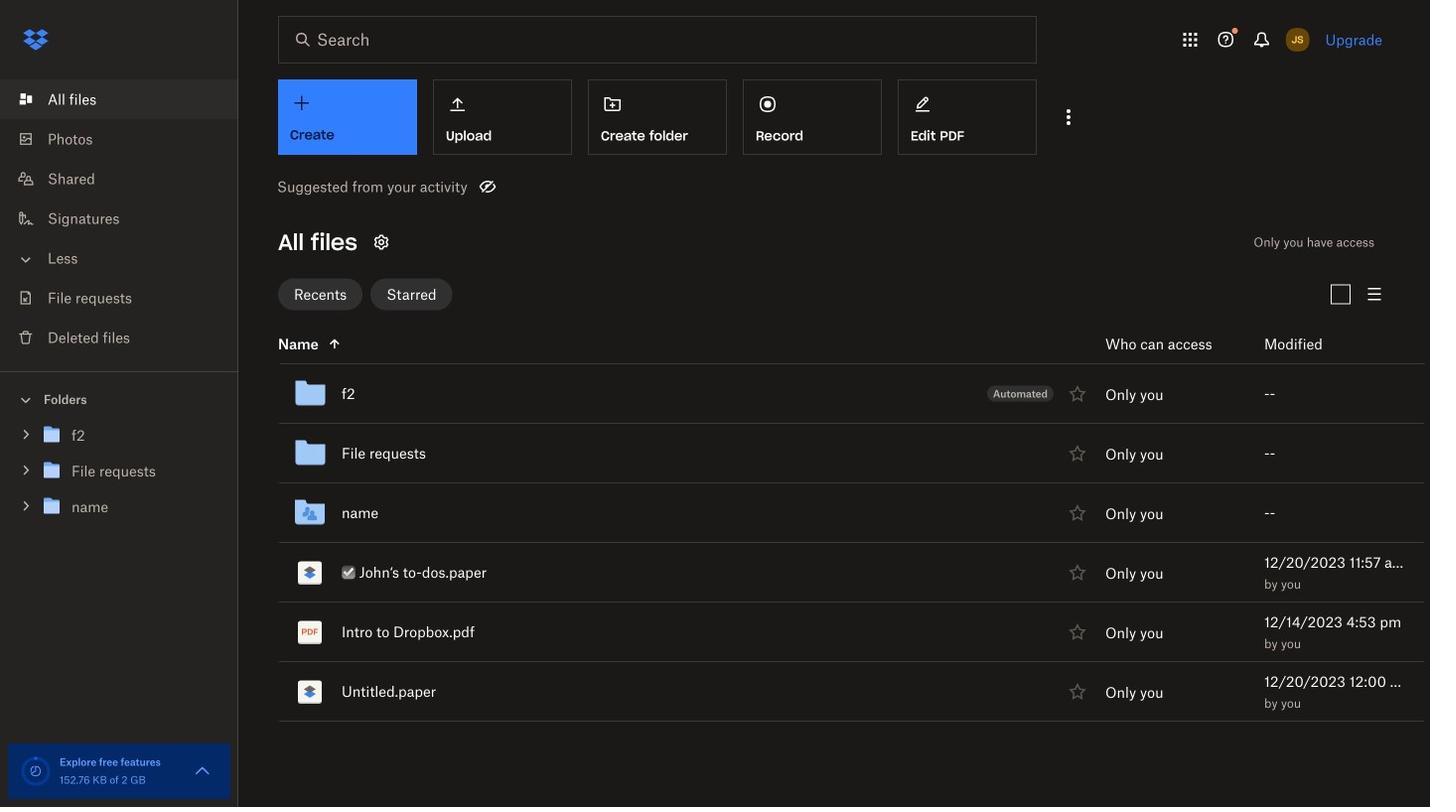 Task type: locate. For each thing, give the bounding box(es) containing it.
3 add to starred image from the top
[[1066, 620, 1090, 644]]

list item
[[0, 79, 238, 119]]

2 vertical spatial add to starred image
[[1066, 680, 1090, 704]]

less image
[[16, 250, 36, 270]]

group
[[0, 414, 238, 540]]

add to starred image inside name name, modified 12/7/2023 2:26 pm, element
[[1066, 501, 1090, 525]]

add to starred image inside name intro to dropbox.pdf, modified 12/14/2023 4:53 pm, element
[[1066, 620, 1090, 644]]

name name, modified 12/7/2023 2:26 pm, element
[[234, 484, 1426, 543]]

table
[[234, 325, 1426, 722]]

2 add to starred image from the top
[[1066, 561, 1090, 585]]

add to starred image
[[1066, 382, 1090, 406], [1066, 501, 1090, 525], [1066, 620, 1090, 644]]

1 add to starred image from the top
[[1066, 382, 1090, 406]]

3 add to starred image from the top
[[1066, 680, 1090, 704]]

0 vertical spatial add to starred image
[[1066, 382, 1090, 406]]

1 vertical spatial add to starred image
[[1066, 501, 1090, 525]]

1 vertical spatial add to starred image
[[1066, 561, 1090, 585]]

add to starred image
[[1066, 442, 1090, 465], [1066, 561, 1090, 585], [1066, 680, 1090, 704]]

add to starred image inside 'name file requests, modified 12/20/2023 11:50 am,' element
[[1066, 442, 1090, 465]]

add to starred image inside name ☑️ john's to-dos.paper, modified 12/20/2023 11:57 am, 'element'
[[1066, 561, 1090, 585]]

2 add to starred image from the top
[[1066, 501, 1090, 525]]

name untitled.paper, modified 12/20/2023 12:00 pm, element
[[234, 663, 1426, 722]]

list
[[0, 68, 238, 372]]

name file requests, modified 12/20/2023 11:50 am, element
[[234, 424, 1426, 484]]

add to starred image for name name, modified 12/7/2023 2:26 pm, element
[[1066, 501, 1090, 525]]

quota usage element
[[20, 756, 52, 788]]

0 vertical spatial add to starred image
[[1066, 442, 1090, 465]]

1 add to starred image from the top
[[1066, 442, 1090, 465]]

add to starred image for name intro to dropbox.pdf, modified 12/14/2023 4:53 pm, element on the bottom of the page
[[1066, 620, 1090, 644]]

add to starred image inside name untitled.paper, modified 12/20/2023 12:00 pm, element
[[1066, 680, 1090, 704]]

2 vertical spatial add to starred image
[[1066, 620, 1090, 644]]



Task type: vqa. For each thing, say whether or not it's contained in the screenshot.
'LIST ITEM'
yes



Task type: describe. For each thing, give the bounding box(es) containing it.
add to starred image for name untitled.paper, modified 12/20/2023 12:00 pm, element
[[1066, 680, 1090, 704]]

add to starred image inside name f2, modified 11/20/2023 11:54 am, element
[[1066, 382, 1090, 406]]

name ☑️ john's to-dos.paper, modified 12/20/2023 11:57 am, element
[[234, 543, 1426, 603]]

dropbox image
[[16, 20, 56, 60]]

folder settings image
[[369, 230, 393, 254]]

name f2, modified 11/20/2023 11:54 am, element
[[234, 365, 1426, 424]]

add to starred image for name ☑️ john's to-dos.paper, modified 12/20/2023 11:57 am, 'element'
[[1066, 561, 1090, 585]]

add to starred image for 'name file requests, modified 12/20/2023 11:50 am,' element
[[1066, 442, 1090, 465]]

Search in folder "Dropbox" text field
[[317, 28, 995, 52]]

name intro to dropbox.pdf, modified 12/14/2023 4:53 pm, element
[[234, 603, 1426, 663]]



